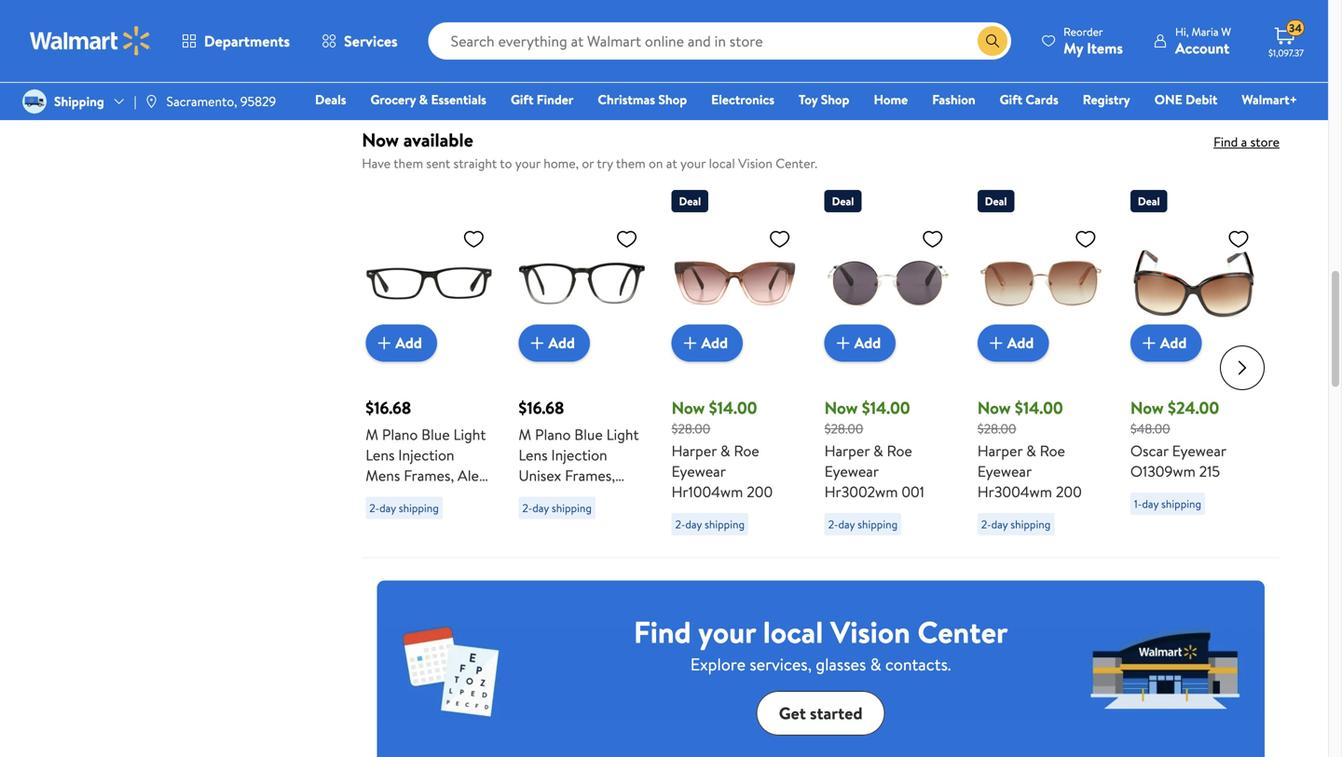 Task type: describe. For each thing, give the bounding box(es) containing it.
we've
[[744, 12, 776, 30]]

now $24.00 $48.00 oscar eyewear o1309wm 215
[[1130, 396, 1226, 482]]

w
[[1221, 24, 1231, 40]]

deal for now $14.00 $28.00 harper & roe eyewear hr3002wm 001
[[832, 194, 854, 209]]

200 for now $14.00 $28.00 harper & roe eyewear hr3004wm 200
[[1056, 482, 1082, 502]]

hr3004wm
[[977, 482, 1052, 502]]

essentials
[[431, 90, 486, 109]]

one debit link
[[1146, 89, 1226, 110]]

shipping right 138,
[[399, 500, 439, 516]]

sent
[[426, 154, 450, 173]]

$16.68 for $16.68 m  plano blue light lens injection unisex frames, micah, black crystal gradient, 50.0 - 20.5 - 140, with case
[[519, 396, 564, 420]]

2- for now $14.00 $28.00 harper & roe eyewear hr3002wm 001
[[828, 517, 838, 532]]

1 add from the left
[[395, 333, 422, 353]]

departments
[[204, 31, 290, 51]]

$24.00
[[1168, 396, 1219, 420]]

eyewear for now $14.00 $28.00 harper & roe eyewear hr3002wm 001
[[824, 461, 879, 482]]

add to favorites list, oscar eyewear o1309wm 215 image
[[1227, 228, 1250, 251]]

one debit
[[1155, 90, 1218, 109]]

walmart+
[[1242, 90, 1297, 109]]

services button
[[306, 19, 413, 63]]

shipping for now $14.00 $28.00 harper & roe eyewear hr3004wm 200
[[1011, 517, 1051, 532]]

add to favorites list, m  plano blue light lens injection unisex frames, micah, black crystal gradient, 50.0 - 20.5 - 140, with case image
[[616, 228, 638, 251]]

oscar
[[1130, 441, 1169, 461]]

lens for $16.68 m  plano blue light lens injection unisex frames, micah, black crystal gradient, 50.0 - 20.5 - 140, with case
[[519, 445, 548, 465]]

$14.00 for now $14.00 $28.00 harper & roe eyewear hr3002wm 001
[[862, 396, 910, 420]]

injection for $16.68 m  plano blue light lens injection unisex frames, micah, black crystal gradient, 50.0 - 20.5 - 140, with case
[[551, 445, 607, 465]]

blue for $16.68 m  plano blue light lens injection unisex frames, micah, black crystal gradient, 50.0 - 20.5 - 140, with case
[[574, 424, 603, 445]]

add for now $14.00 $28.00 harper & roe eyewear hr3004wm 200
[[1007, 333, 1034, 353]]

available
[[403, 127, 473, 153]]

shop right christmas
[[658, 90, 687, 109]]

shipping for now $24.00 $48.00 oscar eyewear o1309wm 215
[[1161, 496, 1201, 512]]

reorder my items
[[1063, 24, 1123, 58]]

1-day shipping
[[1134, 496, 1201, 512]]

gift cards
[[1000, 90, 1058, 109]]

hi,
[[1175, 24, 1189, 40]]

1-
[[1134, 496, 1142, 512]]

$14.00 for now $14.00 $28.00 harper & roe eyewear hr1004wm 200
[[709, 396, 757, 420]]

now for now available have them sent straight to your home, or try them on at your local vision center.
[[362, 127, 399, 153]]

at
[[666, 154, 677, 173]]

95829
[[240, 92, 276, 110]]

frames, for $16.68 m  plano blue light lens injection unisex frames, micah, black crystal gradient, 50.0 - 20.5 - 140, with case
[[565, 465, 615, 486]]

2- for now $14.00 $28.00 harper & roe eyewear hr3004wm 200
[[981, 517, 991, 532]]

deals link
[[307, 89, 355, 110]]

grocery
[[370, 90, 416, 109]]

now for now $24.00 $48.00 oscar eyewear o1309wm 215
[[1130, 396, 1164, 420]]

add to cart image for now $14.00 $28.00 harper & roe eyewear hr3004wm 200
[[985, 332, 1007, 354]]

toy
[[799, 90, 818, 109]]

light for $16.68 m  plano blue light lens injection mens frames, alex, black, 52.5 - 16.5 - 138, with case
[[453, 424, 486, 445]]

plano for $16.68 m  plano blue light lens injection unisex frames, micah, black crystal gradient, 50.0 - 20.5 - 140, with case
[[535, 424, 571, 445]]

m for $16.68 m  plano blue light lens injection mens frames, alex, black, 52.5 - 16.5 - 138, with case
[[366, 424, 378, 445]]

gradient,
[[568, 506, 628, 527]]

now $14.00 $28.00 harper & roe eyewear hr3002wm 001
[[824, 396, 924, 502]]

20.5
[[560, 527, 587, 547]]

34
[[1289, 20, 1302, 36]]

2-day shipping down mens
[[369, 500, 439, 516]]

glasses
[[816, 653, 866, 677]]

now for now $14.00 $28.00 harper & roe eyewear hr3004wm 200
[[977, 396, 1011, 420]]

next slide for product carousel list image
[[1220, 346, 1265, 391]]

shop for stylish
[[393, 68, 421, 86]]

roe for now $14.00 $28.00 harper & roe eyewear hr3002wm 001
[[887, 441, 912, 461]]

add to favorites list, harper & roe eyewear hr3004wm 200 image
[[1074, 228, 1097, 251]]

services
[[344, 31, 398, 51]]

got
[[779, 12, 798, 30]]

shop right the toy
[[821, 90, 849, 109]]

with inside $16.68 m  plano blue light lens injection mens frames, alex, black, 52.5 - 16.5 - 138, with case
[[394, 506, 422, 527]]

add to favorites list, m  plano blue light lens injection mens frames, alex, black, 52.5 - 16.5 - 138, with case image
[[463, 228, 485, 251]]

harper for now $14.00 $28.00 harper & roe eyewear hr1004wm 200
[[672, 441, 717, 461]]

day down mens
[[379, 500, 396, 516]]

names
[[1004, 12, 1042, 30]]

gift finder link
[[502, 89, 582, 110]]

200 for now $14.00 $28.00 harper & roe eyewear hr1004wm 200
[[747, 482, 773, 502]]

know
[[1069, 12, 1099, 30]]

roe for now $14.00 $28.00 harper & roe eyewear hr3004wm 200
[[1040, 441, 1065, 461]]

grocery & essentials link
[[362, 89, 495, 110]]

2-day shipping for now $14.00 $28.00 harper & roe eyewear hr3002wm 001
[[828, 517, 898, 532]]

day for now $14.00 $28.00 harper & roe eyewear hr3004wm 200
[[991, 517, 1008, 532]]

christmas shop link
[[589, 89, 695, 110]]

deals
[[315, 90, 346, 109]]

shipping for now $14.00 $28.00 harper & roe eyewear hr3002wm 001
[[858, 517, 898, 532]]

a
[[1241, 133, 1247, 151]]

christmas shop
[[598, 90, 687, 109]]

now $14.00 $28.00 harper & roe eyewear hr3004wm 200
[[977, 396, 1082, 502]]

love.
[[1179, 12, 1205, 30]]

& right grocery
[[419, 90, 428, 109]]

2-day shipping for now $14.00 $28.00 harper & roe eyewear hr1004wm 200
[[675, 517, 745, 532]]

departments button
[[166, 19, 306, 63]]

services,
[[750, 653, 812, 677]]

shipping
[[54, 92, 104, 110]]

names you know & looks you'll love.
[[1004, 12, 1205, 30]]

eyewear inside now $24.00 $48.00 oscar eyewear o1309wm 215
[[1172, 441, 1226, 461]]

$16.68 m  plano blue light lens injection unisex frames, micah, black crystal gradient, 50.0 - 20.5 - 140, with case
[[519, 396, 639, 568]]

vision inside find your local vision center explore services, glasses & contacts.
[[830, 612, 910, 653]]

$28.00 for now $14.00 $28.00 harper & roe eyewear hr3002wm 001
[[824, 420, 863, 438]]

find a store
[[1214, 133, 1280, 151]]

try
[[597, 154, 613, 173]]

electronics link
[[703, 89, 783, 110]]

see
[[690, 12, 711, 30]]

deal for now $14.00 $28.00 harper & roe eyewear hr1004wm 200
[[679, 194, 701, 209]]

1 add to cart image from the left
[[526, 332, 548, 354]]

find for your
[[634, 612, 691, 653]]

shipping for now $14.00 $28.00 harper & roe eyewear hr1004wm 200
[[705, 517, 745, 532]]

harper & roe eyewear hr3004wm 200 image
[[977, 220, 1104, 347]]

roe for now $14.00 $28.00 harper & roe eyewear hr1004wm 200
[[734, 441, 759, 461]]

center
[[918, 612, 1008, 653]]

items
[[1087, 38, 1123, 58]]

- left 20.5
[[550, 527, 556, 547]]

- left 140,
[[591, 527, 596, 547]]

explore
[[690, 653, 746, 677]]

local inside find your local vision center explore services, glasses & contacts.
[[763, 612, 823, 653]]

find for a
[[1214, 133, 1238, 151]]

frames, for $16.68 m  plano blue light lens injection mens frames, alex, black, 52.5 - 16.5 - 138, with case
[[404, 465, 454, 486]]

harper & roe eyewear hr3002wm 001 image
[[824, 220, 951, 347]]

toy shop link
[[790, 89, 858, 110]]

add to cart image for now $14.00 $28.00 harper & roe eyewear hr3002wm 001
[[832, 332, 854, 354]]

& inside now $14.00 $28.00 harper & roe eyewear hr3004wm 200
[[1026, 441, 1036, 461]]

find your local vision center explore services, glasses & contacts.
[[634, 612, 1008, 677]]

2 them from the left
[[616, 154, 646, 173]]

your inside find your local vision center explore services, glasses & contacts.
[[698, 612, 756, 653]]

black
[[564, 486, 599, 506]]

now for what
[[738, 68, 761, 86]]

add to cart image for now $14.00
[[679, 332, 701, 354]]

crystal
[[519, 506, 564, 527]]

deal for now $14.00 $28.00 harper & roe eyewear hr3004wm 200
[[985, 194, 1007, 209]]

registry link
[[1074, 89, 1139, 110]]

for
[[448, 12, 465, 30]]

list item containing stylish picks for lots less.
[[351, 0, 664, 106]]

injection for $16.68 m  plano blue light lens injection mens frames, alex, black, 52.5 - 16.5 - 138, with case
[[398, 445, 454, 465]]

Walmart Site-Wide search field
[[428, 22, 1011, 60]]

get
[[779, 702, 806, 726]]

140,
[[600, 527, 626, 547]]

grocery & essentials
[[370, 90, 486, 109]]

what
[[714, 12, 741, 30]]

local inside now available have them sent straight to your home, or try them on at your local vision center.
[[709, 154, 735, 173]]

oscar eyewear o1309wm 215 image
[[1130, 220, 1257, 347]]

52.5
[[407, 486, 434, 506]]

hr3002wm
[[824, 482, 898, 502]]

with inside $16.68 m  plano blue light lens injection unisex frames, micah, black crystal gradient, 50.0 - 20.5 - 140, with case
[[519, 547, 546, 568]]

search icon image
[[985, 34, 1000, 48]]

you
[[1046, 12, 1066, 30]]

2 product group from the left
[[519, 183, 645, 568]]

add to favorites list, harper & roe eyewear hr3002wm 001 image
[[922, 228, 944, 251]]

& inside find your local vision center explore services, glasses & contacts.
[[870, 653, 881, 677]]

shop now for you
[[1019, 68, 1075, 86]]

fashion
[[932, 90, 975, 109]]

harper for now $14.00 $28.00 harper & roe eyewear hr3002wm 001
[[824, 441, 870, 461]]

electronics
[[711, 90, 775, 109]]

product group containing now $24.00
[[1130, 183, 1257, 550]]

$48.00
[[1130, 420, 1170, 438]]

list item containing see what we've got our eye on.
[[664, 0, 977, 106]]

Search search field
[[428, 22, 1011, 60]]

2-day shipping up 20.5
[[522, 500, 592, 516]]

& inside now $14.00 $28.00 harper & roe eyewear hr3002wm 001
[[873, 441, 883, 461]]

store
[[1250, 133, 1280, 151]]



Task type: locate. For each thing, give the bounding box(es) containing it.
add to cart image
[[373, 332, 395, 354], [679, 332, 701, 354], [1138, 332, 1160, 354]]

day for now $14.00 $28.00 harper & roe eyewear hr3002wm 001
[[838, 517, 855, 532]]

2- down hr3002wm
[[828, 517, 838, 532]]

sacramento,
[[166, 92, 237, 110]]

$14.00 up hr1004wm
[[709, 396, 757, 420]]

138,
[[366, 506, 390, 527]]

1 horizontal spatial frames,
[[565, 465, 615, 486]]

gift cards link
[[991, 89, 1067, 110]]

eyewear inside now $14.00 $28.00 harper & roe eyewear hr1004wm 200
[[672, 461, 726, 482]]

2 lens from the left
[[519, 445, 548, 465]]

eyewear inside now $14.00 $28.00 harper & roe eyewear hr3004wm 200
[[977, 461, 1032, 482]]

o1309wm
[[1130, 461, 1196, 482]]

light
[[453, 424, 486, 445], [606, 424, 639, 445]]

shop
[[393, 68, 421, 86], [706, 68, 735, 86], [1019, 68, 1048, 86], [658, 90, 687, 109], [821, 90, 849, 109]]

vision left center.
[[738, 154, 773, 173]]

looks
[[1114, 12, 1143, 30]]

list
[[351, 0, 1291, 106]]

add to favorites list, harper & roe eyewear hr1004wm 200 image
[[769, 228, 791, 251]]

shipping down hr1004wm
[[705, 517, 745, 532]]

with right 138,
[[394, 506, 422, 527]]

day
[[1142, 496, 1159, 512], [379, 500, 396, 516], [532, 500, 549, 516], [685, 517, 702, 532], [838, 517, 855, 532], [991, 517, 1008, 532]]

$28.00 for now $14.00 $28.00 harper & roe eyewear hr1004wm 200
[[672, 420, 710, 438]]

2 horizontal spatial shop now
[[1019, 68, 1075, 86]]

injection up 52.5
[[398, 445, 454, 465]]

maria
[[1192, 24, 1219, 40]]

$28.00 inside now $14.00 $28.00 harper & roe eyewear hr3004wm 200
[[977, 420, 1016, 438]]

roe
[[734, 441, 759, 461], [887, 441, 912, 461], [1040, 441, 1065, 461]]

1 vertical spatial local
[[763, 612, 823, 653]]

add button for now $14.00 $28.00 harper & roe eyewear hr3004wm 200
[[977, 325, 1049, 362]]

1 horizontal spatial $14.00
[[862, 396, 910, 420]]

1 horizontal spatial gift
[[1000, 90, 1022, 109]]

4 add from the left
[[854, 333, 881, 353]]

0 horizontal spatial frames,
[[404, 465, 454, 486]]

1 horizontal spatial $16.68
[[519, 396, 564, 420]]

shop now up the grocery & essentials link
[[393, 68, 448, 86]]

blue for $16.68 m  plano blue light lens injection mens frames, alex, black, 52.5 - 16.5 - 138, with case
[[421, 424, 450, 445]]

001
[[902, 482, 924, 502]]

shop up grocery
[[393, 68, 421, 86]]

& inside now $14.00 $28.00 harper & roe eyewear hr1004wm 200
[[720, 441, 730, 461]]

find your local vision center. explore services, glasses and contacts. get started. image
[[377, 603, 1265, 745]]

1 horizontal spatial $28.00
[[824, 420, 863, 438]]

1 plano from the left
[[382, 424, 418, 445]]

reorder
[[1063, 24, 1103, 40]]

& up hr1004wm
[[720, 441, 730, 461]]

1 $14.00 from the left
[[709, 396, 757, 420]]

1 horizontal spatial blue
[[574, 424, 603, 445]]

on.
[[847, 12, 863, 30]]

cards
[[1026, 90, 1058, 109]]

$28.00 inside now $14.00 $28.00 harper & roe eyewear hr1004wm 200
[[672, 420, 710, 438]]

case
[[425, 506, 457, 527], [550, 547, 581, 568]]

1 frames, from the left
[[404, 465, 454, 486]]

0 horizontal spatial add to cart image
[[526, 332, 548, 354]]

local right at
[[709, 154, 735, 173]]

day down hr3002wm
[[838, 517, 855, 532]]

$16.68 inside $16.68 m  plano blue light lens injection unisex frames, micah, black crystal gradient, 50.0 - 20.5 - 140, with case
[[519, 396, 564, 420]]

3 harper from the left
[[977, 441, 1023, 461]]

2 list item from the left
[[664, 0, 977, 106]]

my
[[1063, 38, 1083, 58]]

roe inside now $14.00 $28.00 harper & roe eyewear hr3002wm 001
[[887, 441, 912, 461]]

shop up gift cards
[[1019, 68, 1048, 86]]

now for picks
[[424, 68, 448, 86]]

straight
[[453, 154, 497, 173]]

to
[[500, 154, 512, 173]]

frames, inside $16.68 m  plano blue light lens injection unisex frames, micah, black crystal gradient, 50.0 - 20.5 - 140, with case
[[565, 465, 615, 486]]

plano inside $16.68 m  plano blue light lens injection mens frames, alex, black, 52.5 - 16.5 - 138, with case
[[382, 424, 418, 445]]

christmas
[[598, 90, 655, 109]]

1 lens from the left
[[366, 445, 395, 465]]

find inside find your local vision center explore services, glasses & contacts.
[[634, 612, 691, 653]]

harper up hr3004wm
[[977, 441, 1023, 461]]

finder
[[537, 90, 573, 109]]

roe up the 001
[[887, 441, 912, 461]]

$14.00 inside now $14.00 $28.00 harper & roe eyewear hr3004wm 200
[[1015, 396, 1063, 420]]

get started link
[[757, 692, 885, 736]]

harper for now $14.00 $28.00 harper & roe eyewear hr3004wm 200
[[977, 441, 1023, 461]]

1 injection from the left
[[398, 445, 454, 465]]

2 200 from the left
[[1056, 482, 1082, 502]]

2 frames, from the left
[[565, 465, 615, 486]]

2- down hr1004wm
[[675, 517, 685, 532]]

215
[[1199, 461, 1220, 482]]

1 200 from the left
[[747, 482, 773, 502]]

2 add button from the left
[[519, 325, 590, 362]]

m inside $16.68 m  plano blue light lens injection unisex frames, micah, black crystal gradient, 50.0 - 20.5 - 140, with case
[[519, 424, 531, 445]]

5 add from the left
[[1007, 333, 1034, 353]]

hr1004wm
[[672, 482, 743, 502]]

$14.00 up hr3004wm
[[1015, 396, 1063, 420]]

0 horizontal spatial case
[[425, 506, 457, 527]]

2 m from the left
[[519, 424, 531, 445]]

2 horizontal spatial harper
[[977, 441, 1023, 461]]

& left looks
[[1102, 12, 1111, 30]]

roe inside now $14.00 $28.00 harper & roe eyewear hr3004wm 200
[[1040, 441, 1065, 461]]

$16.68 up mens
[[366, 396, 411, 420]]

started
[[810, 702, 863, 726]]

$1,097.37
[[1268, 47, 1304, 59]]

3 add from the left
[[701, 333, 728, 353]]

or
[[582, 154, 594, 173]]

case inside $16.68 m  plano blue light lens injection mens frames, alex, black, 52.5 - 16.5 - 138, with case
[[425, 506, 457, 527]]

0 horizontal spatial 200
[[747, 482, 773, 502]]

blue up black
[[574, 424, 603, 445]]

$14.00 inside now $14.00 $28.00 harper & roe eyewear hr1004wm 200
[[709, 396, 757, 420]]

1 vertical spatial with
[[519, 547, 546, 568]]

day for now $24.00 $48.00 oscar eyewear o1309wm 215
[[1142, 496, 1159, 512]]

1 blue from the left
[[421, 424, 450, 445]]

shipping up 20.5
[[552, 500, 592, 516]]

shop up electronics link
[[706, 68, 735, 86]]

3 add button from the left
[[672, 325, 743, 362]]

less.
[[491, 12, 515, 30]]

injection inside $16.68 m  plano blue light lens injection mens frames, alex, black, 52.5 - 16.5 - 138, with case
[[398, 445, 454, 465]]

2 $16.68 from the left
[[519, 396, 564, 420]]

m inside $16.68 m  plano blue light lens injection mens frames, alex, black, 52.5 - 16.5 - 138, with case
[[366, 424, 378, 445]]

1 horizontal spatial roe
[[887, 441, 912, 461]]

blue inside $16.68 m  plano blue light lens injection mens frames, alex, black, 52.5 - 16.5 - 138, with case
[[421, 424, 450, 445]]

2 horizontal spatial $28.00
[[977, 420, 1016, 438]]

16.5
[[447, 486, 471, 506]]

0 horizontal spatial lens
[[366, 445, 395, 465]]

day down hr1004wm
[[685, 517, 702, 532]]

2 horizontal spatial $14.00
[[1015, 396, 1063, 420]]

1 horizontal spatial now
[[738, 68, 761, 86]]

1 horizontal spatial plano
[[535, 424, 571, 445]]

0 horizontal spatial harper
[[672, 441, 717, 461]]

3 now from the left
[[1051, 68, 1075, 86]]

lens
[[366, 445, 395, 465], [519, 445, 548, 465]]

$28.00 up hr3004wm
[[977, 420, 1016, 438]]

lens inside $16.68 m  plano blue light lens injection mens frames, alex, black, 52.5 - 16.5 - 138, with case
[[366, 445, 395, 465]]

stylish picks for lots less.
[[377, 12, 515, 30]]

200
[[747, 482, 773, 502], [1056, 482, 1082, 502]]

product group
[[366, 183, 492, 550], [519, 183, 645, 568], [672, 183, 798, 550], [824, 183, 951, 550], [977, 183, 1104, 550], [1130, 183, 1257, 550]]

now inside now $14.00 $28.00 harper & roe eyewear hr1004wm 200
[[672, 396, 705, 420]]

1 horizontal spatial m
[[519, 424, 531, 445]]

injection up black
[[551, 445, 607, 465]]

1 m from the left
[[366, 424, 378, 445]]

3 shop now from the left
[[1019, 68, 1075, 86]]

gift for gift cards
[[1000, 90, 1022, 109]]

shop now up electronics link
[[706, 68, 761, 86]]

now up oscar
[[1130, 396, 1164, 420]]

picks
[[417, 12, 445, 30]]

$16.68 m  plano blue light lens injection mens frames, alex, black, 52.5 - 16.5 - 138, with case
[[366, 396, 490, 527]]

gift
[[511, 90, 533, 109], [1000, 90, 1022, 109]]

gift for gift finder
[[511, 90, 533, 109]]

&
[[1102, 12, 1111, 30], [419, 90, 428, 109], [720, 441, 730, 461], [873, 441, 883, 461], [1026, 441, 1036, 461], [870, 653, 881, 677]]

them
[[394, 154, 423, 173], [616, 154, 646, 173]]

1 $28.00 from the left
[[672, 420, 710, 438]]

unisex
[[519, 465, 561, 486]]

0 horizontal spatial injection
[[398, 445, 454, 465]]

injection inside $16.68 m  plano blue light lens injection unisex frames, micah, black crystal gradient, 50.0 - 20.5 - 140, with case
[[551, 445, 607, 465]]

harper up hr3002wm
[[824, 441, 870, 461]]

0 horizontal spatial light
[[453, 424, 486, 445]]

harper
[[672, 441, 717, 461], [824, 441, 870, 461], [977, 441, 1023, 461]]

blue
[[421, 424, 450, 445], [574, 424, 603, 445]]

2- up the 50.0
[[522, 500, 532, 516]]

walmart+ link
[[1233, 89, 1306, 110]]

m  plano blue light lens injection mens frames, alex, black, 52.5 - 16.5 - 138, with case image
[[366, 220, 492, 347]]

$28.00 up hr3002wm
[[824, 420, 863, 438]]

day for now $14.00 $28.00 harper & roe eyewear hr1004wm 200
[[685, 517, 702, 532]]

now up hr1004wm
[[672, 396, 705, 420]]

$14.00
[[709, 396, 757, 420], [862, 396, 910, 420], [1015, 396, 1063, 420]]

1 vertical spatial find
[[634, 612, 691, 653]]

vision up started
[[830, 612, 910, 653]]

1 horizontal spatial find
[[1214, 133, 1238, 151]]

1 vertical spatial case
[[550, 547, 581, 568]]

2 gift from the left
[[1000, 90, 1022, 109]]

3 $14.00 from the left
[[1015, 396, 1063, 420]]

gift left cards in the top right of the page
[[1000, 90, 1022, 109]]

& right the glasses
[[870, 653, 881, 677]]

2 add from the left
[[548, 333, 575, 353]]

200 inside now $14.00 $28.00 harper & roe eyewear hr1004wm 200
[[747, 482, 773, 502]]

0 horizontal spatial gift
[[511, 90, 533, 109]]

eyewear for now $14.00 $28.00 harper & roe eyewear hr3004wm 200
[[977, 461, 1032, 482]]

& up hr3004wm
[[1026, 441, 1036, 461]]

3 add to cart image from the left
[[1138, 332, 1160, 354]]

shop for see
[[706, 68, 735, 86]]

0 vertical spatial with
[[394, 506, 422, 527]]

0 horizontal spatial shop now
[[393, 68, 448, 86]]

lens up micah,
[[519, 445, 548, 465]]

1 horizontal spatial with
[[519, 547, 546, 568]]

1 horizontal spatial light
[[606, 424, 639, 445]]

1 harper from the left
[[672, 441, 717, 461]]

3 list item from the left
[[977, 0, 1291, 106]]

harper inside now $14.00 $28.00 harper & roe eyewear hr3004wm 200
[[977, 441, 1023, 461]]

0 horizontal spatial local
[[709, 154, 735, 173]]

add button for now $14.00 $28.00 harper & roe eyewear hr3002wm 001
[[824, 325, 896, 362]]

1 horizontal spatial vision
[[830, 612, 910, 653]]

home link
[[865, 89, 916, 110]]

1 them from the left
[[394, 154, 423, 173]]

1 list item from the left
[[351, 0, 664, 106]]

blue inside $16.68 m  plano blue light lens injection unisex frames, micah, black crystal gradient, 50.0 - 20.5 - 140, with case
[[574, 424, 603, 445]]

add for now $24.00 $48.00 oscar eyewear o1309wm 215
[[1160, 333, 1187, 353]]

$14.00 for now $14.00 $28.00 harper & roe eyewear hr3004wm 200
[[1015, 396, 1063, 420]]

light up gradient,
[[606, 424, 639, 445]]

get started
[[779, 702, 863, 726]]

0 vertical spatial case
[[425, 506, 457, 527]]

contacts.
[[885, 653, 951, 677]]

now
[[362, 127, 399, 153], [672, 396, 705, 420], [824, 396, 858, 420], [977, 396, 1011, 420], [1130, 396, 1164, 420]]

1 gift from the left
[[511, 90, 533, 109]]

day down hr3004wm
[[991, 517, 1008, 532]]

3 add to cart image from the left
[[985, 332, 1007, 354]]

-
[[438, 486, 444, 506], [475, 486, 481, 506], [550, 527, 556, 547], [591, 527, 596, 547]]

add for now $14.00 $28.00 harper & roe eyewear hr3002wm 001
[[854, 333, 881, 353]]

0 horizontal spatial blue
[[421, 424, 450, 445]]

center.
[[776, 154, 817, 173]]

1 shop now from the left
[[393, 68, 448, 86]]

have
[[362, 154, 391, 173]]

harper inside now $14.00 $28.00 harper & roe eyewear hr3002wm 001
[[824, 441, 870, 461]]

0 horizontal spatial now
[[424, 68, 448, 86]]

5 add button from the left
[[977, 325, 1049, 362]]

plano up mens
[[382, 424, 418, 445]]

you'll
[[1146, 12, 1176, 30]]

light inside $16.68 m  plano blue light lens injection unisex frames, micah, black crystal gradient, 50.0 - 20.5 - 140, with case
[[606, 424, 639, 445]]

2 blue from the left
[[574, 424, 603, 445]]

frames, inside $16.68 m  plano blue light lens injection mens frames, alex, black, 52.5 - 16.5 - 138, with case
[[404, 465, 454, 486]]

shop now
[[393, 68, 448, 86], [706, 68, 761, 86], [1019, 68, 1075, 86]]

frames, left alex, on the left of the page
[[404, 465, 454, 486]]

eyewear inside now $14.00 $28.00 harper & roe eyewear hr3002wm 001
[[824, 461, 879, 482]]

2 $28.00 from the left
[[824, 420, 863, 438]]

1 deal from the left
[[679, 194, 701, 209]]

shop now for picks
[[393, 68, 448, 86]]

light up alex, on the left of the page
[[453, 424, 486, 445]]

0 horizontal spatial with
[[394, 506, 422, 527]]

200 right hr3004wm
[[1056, 482, 1082, 502]]

m  plano blue light lens injection unisex frames, micah, black crystal gradient, 50.0 - 20.5 - 140, with case image
[[519, 220, 645, 347]]

deal for now $24.00 $48.00 oscar eyewear o1309wm 215
[[1138, 194, 1160, 209]]

4 product group from the left
[[824, 183, 951, 550]]

1 horizontal spatial add to cart image
[[679, 332, 701, 354]]

debit
[[1186, 90, 1218, 109]]

mens
[[366, 465, 400, 486]]

6 add button from the left
[[1130, 325, 1202, 362]]

1 horizontal spatial harper
[[824, 441, 870, 461]]

now up electronics link
[[738, 68, 761, 86]]

50.0
[[519, 527, 547, 547]]

them left on
[[616, 154, 646, 173]]

1 light from the left
[[453, 424, 486, 445]]

with down crystal
[[519, 547, 546, 568]]

shipping down hr3004wm
[[1011, 517, 1051, 532]]

1 horizontal spatial 200
[[1056, 482, 1082, 502]]

2 harper from the left
[[824, 441, 870, 461]]

shipping down o1309wm
[[1161, 496, 1201, 512]]

 image
[[144, 94, 159, 109]]

m for $16.68 m  plano blue light lens injection unisex frames, micah, black crystal gradient, 50.0 - 20.5 - 140, with case
[[519, 424, 531, 445]]

$14.00 up hr3002wm
[[862, 396, 910, 420]]

2 add to cart image from the left
[[832, 332, 854, 354]]

shipping down hr3002wm
[[858, 517, 898, 532]]

6 product group from the left
[[1130, 183, 1257, 550]]

blue up 52.5
[[421, 424, 450, 445]]

them left sent
[[394, 154, 423, 173]]

roe up hr3004wm
[[1040, 441, 1065, 461]]

3 product group from the left
[[672, 183, 798, 550]]

0 horizontal spatial vision
[[738, 154, 773, 173]]

add button for now $14.00 $28.00 harper & roe eyewear hr1004wm 200
[[672, 325, 743, 362]]

shop now for what
[[706, 68, 761, 86]]

now up cards in the top right of the page
[[1051, 68, 1075, 86]]

2 horizontal spatial roe
[[1040, 441, 1065, 461]]

one
[[1155, 90, 1182, 109]]

plano up unisex
[[535, 424, 571, 445]]

gift left the finder
[[511, 90, 533, 109]]

2 now from the left
[[738, 68, 761, 86]]

eyewear for now $14.00 $28.00 harper & roe eyewear hr1004wm 200
[[672, 461, 726, 482]]

$16.68 up unisex
[[519, 396, 564, 420]]

2 deal from the left
[[832, 194, 854, 209]]

0 horizontal spatial find
[[634, 612, 691, 653]]

add to cart image for now $24.00
[[1138, 332, 1160, 354]]

1 roe from the left
[[734, 441, 759, 461]]

2 horizontal spatial now
[[1051, 68, 1075, 86]]

0 horizontal spatial $16.68
[[366, 396, 411, 420]]

m up unisex
[[519, 424, 531, 445]]

2-day shipping down hr1004wm
[[675, 517, 745, 532]]

$16.68 inside $16.68 m  plano blue light lens injection mens frames, alex, black, 52.5 - 16.5 - 138, with case
[[366, 396, 411, 420]]

add
[[395, 333, 422, 353], [548, 333, 575, 353], [701, 333, 728, 353], [854, 333, 881, 353], [1007, 333, 1034, 353], [1160, 333, 1187, 353]]

4 add button from the left
[[824, 325, 896, 362]]

0 horizontal spatial m
[[366, 424, 378, 445]]

2 horizontal spatial add to cart image
[[1138, 332, 1160, 354]]

3 deal from the left
[[985, 194, 1007, 209]]

0 horizontal spatial $28.00
[[672, 420, 710, 438]]

1 now from the left
[[424, 68, 448, 86]]

0 horizontal spatial plano
[[382, 424, 418, 445]]

light for $16.68 m  plano blue light lens injection unisex frames, micah, black crystal gradient, 50.0 - 20.5 - 140, with case
[[606, 424, 639, 445]]

account
[[1175, 38, 1230, 58]]

alex,
[[458, 465, 490, 486]]

1 horizontal spatial local
[[763, 612, 823, 653]]

1 vertical spatial vision
[[830, 612, 910, 653]]

walmart image
[[30, 26, 151, 56]]

200 right hr1004wm
[[747, 482, 773, 502]]

list item containing names you know & looks you'll love.
[[977, 0, 1291, 106]]

home
[[874, 90, 908, 109]]

5 product group from the left
[[977, 183, 1104, 550]]

light inside $16.68 m  plano blue light lens injection mens frames, alex, black, 52.5 - 16.5 - 138, with case
[[453, 424, 486, 445]]

0 horizontal spatial add to cart image
[[373, 332, 395, 354]]

harper & roe eyewear hr1004wm 200 image
[[672, 220, 798, 347]]

toy shop
[[799, 90, 849, 109]]

case inside $16.68 m  plano blue light lens injection unisex frames, micah, black crystal gradient, 50.0 - 20.5 - 140, with case
[[550, 547, 581, 568]]

now up hr3004wm
[[977, 396, 1011, 420]]

now inside now available have them sent straight to your home, or try them on at your local vision center.
[[362, 127, 399, 153]]

1 add button from the left
[[366, 325, 437, 362]]

1 horizontal spatial shop now
[[706, 68, 761, 86]]

add button for now $24.00 $48.00 oscar eyewear o1309wm 215
[[1130, 325, 1202, 362]]

2 plano from the left
[[535, 424, 571, 445]]

2-day shipping for now $14.00 $28.00 harper & roe eyewear hr3004wm 200
[[981, 517, 1051, 532]]

2 roe from the left
[[887, 441, 912, 461]]

now available have them sent straight to your home, or try them on at your local vision center.
[[362, 127, 817, 173]]

vision inside now available have them sent straight to your home, or try them on at your local vision center.
[[738, 154, 773, 173]]

harper up hr1004wm
[[672, 441, 717, 461]]

lens up black,
[[366, 445, 395, 465]]

now for now $14.00 $28.00 harper & roe eyewear hr3002wm 001
[[824, 396, 858, 420]]

$14.00 inside now $14.00 $28.00 harper & roe eyewear hr3002wm 001
[[862, 396, 910, 420]]

2 add to cart image from the left
[[679, 332, 701, 354]]

local up get
[[763, 612, 823, 653]]

1 product group from the left
[[366, 183, 492, 550]]

registry
[[1083, 90, 1130, 109]]

4 deal from the left
[[1138, 194, 1160, 209]]

0 vertical spatial vision
[[738, 154, 773, 173]]

- right 16.5
[[475, 486, 481, 506]]

on
[[649, 154, 663, 173]]

now inside now $14.00 $28.00 harper & roe eyewear hr3004wm 200
[[977, 396, 1011, 420]]

local
[[709, 154, 735, 173], [763, 612, 823, 653]]

case right black,
[[425, 506, 457, 527]]

now up the grocery & essentials link
[[424, 68, 448, 86]]

vision
[[738, 154, 773, 173], [830, 612, 910, 653]]

now for now $14.00 $28.00 harper & roe eyewear hr1004wm 200
[[672, 396, 705, 420]]

m up mens
[[366, 424, 378, 445]]

0 horizontal spatial them
[[394, 154, 423, 173]]

roe up hr1004wm
[[734, 441, 759, 461]]

fashion link
[[924, 89, 984, 110]]

0 horizontal spatial roe
[[734, 441, 759, 461]]

0 vertical spatial local
[[709, 154, 735, 173]]

& inside list item
[[1102, 12, 1111, 30]]

lens for $16.68 m  plano blue light lens injection mens frames, alex, black, 52.5 - 16.5 - 138, with case
[[366, 445, 395, 465]]

home,
[[544, 154, 579, 173]]

3 roe from the left
[[1040, 441, 1065, 461]]

 image
[[22, 89, 47, 114]]

1 horizontal spatial case
[[550, 547, 581, 568]]

day up the 50.0
[[532, 500, 549, 516]]

now up hr3002wm
[[824, 396, 858, 420]]

now for you
[[1051, 68, 1075, 86]]

day down o1309wm
[[1142, 496, 1159, 512]]

1 horizontal spatial them
[[616, 154, 646, 173]]

list containing stylish picks for lots less.
[[351, 0, 1291, 106]]

now inside now $24.00 $48.00 oscar eyewear o1309wm 215
[[1130, 396, 1164, 420]]

1 horizontal spatial lens
[[519, 445, 548, 465]]

1 horizontal spatial injection
[[551, 445, 607, 465]]

$16.68
[[366, 396, 411, 420], [519, 396, 564, 420]]

2- down hr3004wm
[[981, 517, 991, 532]]

case right the 50.0
[[550, 547, 581, 568]]

now $14.00 $28.00 harper & roe eyewear hr1004wm 200
[[672, 396, 773, 502]]

with
[[394, 506, 422, 527], [519, 547, 546, 568]]

2- down mens
[[369, 500, 379, 516]]

2-day shipping down hr3004wm
[[981, 517, 1051, 532]]

$28.00 for now $14.00 $28.00 harper & roe eyewear hr3004wm 200
[[977, 420, 1016, 438]]

- left 16.5
[[438, 486, 444, 506]]

2- for now $14.00 $28.00 harper & roe eyewear hr1004wm 200
[[675, 517, 685, 532]]

add to cart image
[[526, 332, 548, 354], [832, 332, 854, 354], [985, 332, 1007, 354]]

list item
[[351, 0, 664, 106], [664, 0, 977, 106], [977, 0, 1291, 106]]

2 light from the left
[[606, 424, 639, 445]]

$16.68 for $16.68 m  plano blue light lens injection mens frames, alex, black, 52.5 - 16.5 - 138, with case
[[366, 396, 411, 420]]

6 add from the left
[[1160, 333, 1187, 353]]

now inside now $14.00 $28.00 harper & roe eyewear hr3002wm 001
[[824, 396, 858, 420]]

2-day shipping down hr3002wm
[[828, 517, 898, 532]]

find a store link
[[1214, 133, 1280, 151]]

3 $28.00 from the left
[[977, 420, 1016, 438]]

harper inside now $14.00 $28.00 harper & roe eyewear hr1004wm 200
[[672, 441, 717, 461]]

0 vertical spatial find
[[1214, 133, 1238, 151]]

plano for $16.68 m  plano blue light lens injection mens frames, alex, black, 52.5 - 16.5 - 138, with case
[[382, 424, 418, 445]]

1 horizontal spatial add to cart image
[[832, 332, 854, 354]]

$28.00 up hr1004wm
[[672, 420, 710, 438]]

1 add to cart image from the left
[[373, 332, 395, 354]]

2 injection from the left
[[551, 445, 607, 465]]

shop now up cards in the top right of the page
[[1019, 68, 1075, 86]]

& up hr3002wm
[[873, 441, 883, 461]]

2 $14.00 from the left
[[862, 396, 910, 420]]

200 inside now $14.00 $28.00 harper & roe eyewear hr3004wm 200
[[1056, 482, 1082, 502]]

1 $16.68 from the left
[[366, 396, 411, 420]]

lens inside $16.68 m  plano blue light lens injection unisex frames, micah, black crystal gradient, 50.0 - 20.5 - 140, with case
[[519, 445, 548, 465]]

2 shop now from the left
[[706, 68, 761, 86]]

find
[[1214, 133, 1238, 151], [634, 612, 691, 653]]

plano inside $16.68 m  plano blue light lens injection unisex frames, micah, black crystal gradient, 50.0 - 20.5 - 140, with case
[[535, 424, 571, 445]]

2 horizontal spatial add to cart image
[[985, 332, 1007, 354]]

$28.00 inside now $14.00 $28.00 harper & roe eyewear hr3002wm 001
[[824, 420, 863, 438]]

add for now $14.00 $28.00 harper & roe eyewear hr1004wm 200
[[701, 333, 728, 353]]

shop for names
[[1019, 68, 1048, 86]]

see what we've got our eye on.
[[690, 12, 863, 30]]

plano
[[382, 424, 418, 445], [535, 424, 571, 445]]

now up have
[[362, 127, 399, 153]]

frames, up gradient,
[[565, 465, 615, 486]]

hi, maria w account
[[1175, 24, 1231, 58]]

roe inside now $14.00 $28.00 harper & roe eyewear hr1004wm 200
[[734, 441, 759, 461]]

0 horizontal spatial $14.00
[[709, 396, 757, 420]]



Task type: vqa. For each thing, say whether or not it's contained in the screenshot.
$24.00
yes



